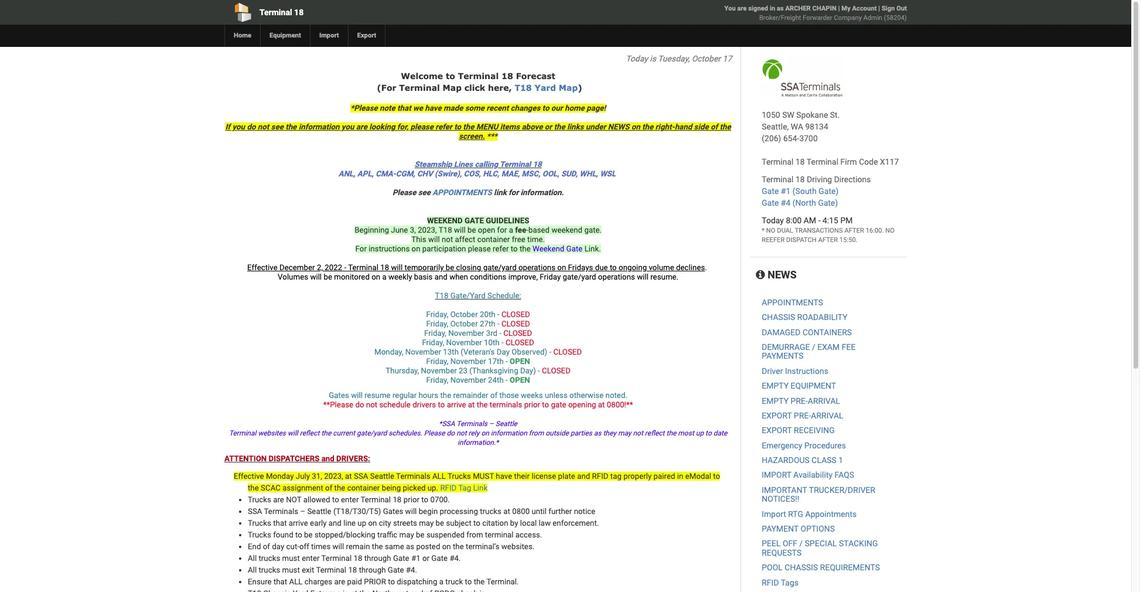 Task type: vqa. For each thing, say whether or not it's contained in the screenshot.
or in If you do not see the information you are looking for, please refer to the MENU items above or the links under NEWS on the right-hand side of the screen.
yes



Task type: locate. For each thing, give the bounding box(es) containing it.
from inside trucks are not allowed to enter terminal 18 prior to 0700. ssa terminals – seattle (t18/t30/t5) gates will begin processing trucks at 0800 until further notice trucks that arrive early and line up on city streets may be subject to citation by local law enforcement. trucks found to be stopped/blocking traffic may be suspended from terminal access. end of day cut-off times will remain the same as posted on the terminal's websites. all trucks must enter terminal 18 through gate #1 or gate #4. all trucks must exit terminal 18 through gate #4. ensure that all charges are paid prior to dispatching a truck to the terminal.
[[467, 531, 483, 539]]

0 horizontal spatial see
[[271, 123, 284, 131]]

changes
[[511, 104, 541, 113]]

1 vertical spatial do
[[356, 400, 364, 409]]

are down scac
[[273, 495, 284, 504]]

0 horizontal spatial a
[[383, 273, 387, 281]]

(north
[[793, 198, 817, 208]]

affect
[[455, 235, 476, 244]]

up.
[[428, 484, 439, 493]]

we
[[413, 104, 423, 113]]

to inside the effective monday july 31, 2023, at ssa seattle terminals all trucks must have their license plate and rfid tag properly paired in emodal to the scac assignment of the container being picked up.
[[714, 472, 721, 481]]

1 horizontal spatial no
[[886, 227, 895, 235]]

1 horizontal spatial import
[[762, 509, 787, 519]]

0 horizontal spatial in
[[678, 472, 684, 481]]

0 vertical spatial through
[[365, 554, 391, 563]]

from left the outside
[[529, 429, 544, 437]]

ssa down scac
[[248, 507, 262, 516]]

0 vertical spatial chassis
[[762, 313, 796, 322]]

exit
[[302, 566, 315, 575]]

information up the anl,
[[299, 123, 340, 131]]

seattle up early
[[307, 507, 332, 516]]

a inside the "effective december 2, 2022 - terminal 18 will temporarily be closing gate/yard operations on fridays due to ongoing volume declines . volumes will be monitored on a weekly basis and when conditions improve, friday gate/yard operations will resume."
[[383, 273, 387, 281]]

1 vertical spatial or
[[423, 554, 430, 563]]

1 all from the top
[[248, 554, 257, 563]]

may inside *ssa terminals – seattle terminal websites will reflect the current gate/yard schedules. please do not rely on information from outside parties as they may not reflect the most up to date information.*
[[618, 429, 632, 437]]

schedules.
[[389, 429, 423, 437]]

1 vertical spatial may
[[419, 519, 434, 528]]

of up allowed on the bottom left
[[325, 484, 333, 493]]

sw
[[783, 110, 795, 120]]

for right link
[[509, 188, 519, 197]]

december
[[280, 263, 315, 272]]

1 horizontal spatial appointments
[[762, 298, 824, 307]]

july
[[296, 472, 310, 481]]

no right *
[[767, 227, 776, 235]]

reflect up "attention dispatchers and drivers:"
[[300, 429, 320, 437]]

effective for effective december 2, 2022 - terminal 18 will temporarily be closing gate/yard operations on fridays due to ongoing volume declines . volumes will be monitored on a weekly basis and when conditions improve, friday gate/yard operations will resume.
[[247, 263, 278, 272]]

gate
[[762, 186, 779, 196], [762, 198, 779, 208], [567, 244, 583, 253], [393, 554, 410, 563], [432, 554, 448, 563], [388, 566, 404, 575]]

1 must from the top
[[282, 554, 300, 563]]

0 horizontal spatial information
[[299, 123, 340, 131]]

appointments down cos,
[[433, 188, 492, 197]]

2 vertical spatial do
[[447, 429, 455, 437]]

important trucker/driver notices!! link
[[762, 485, 876, 504]]

as left they
[[594, 429, 602, 437]]

whl,
[[580, 169, 599, 178]]

are inside you are signed in as archer chapin | my account | sign out broker/freight forwarder company admin (58204)
[[738, 5, 747, 12]]

0 vertical spatial enter
[[341, 495, 359, 504]]

1 vertical spatial please
[[468, 244, 491, 253]]

links
[[568, 123, 584, 131]]

chassis
[[762, 313, 796, 322], [785, 563, 819, 572]]

0 vertical spatial /
[[813, 342, 816, 352]]

container down "open"
[[478, 235, 510, 244]]

4:15
[[823, 216, 839, 225]]

import link
[[310, 25, 348, 47]]

0 vertical spatial gate/yard
[[484, 263, 517, 272]]

/
[[813, 342, 816, 352], [800, 539, 803, 548]]

please inside *ssa terminals – seattle terminal websites will reflect the current gate/yard schedules. please do not rely on information from outside parties as they may not reflect the most up to date information.*
[[424, 429, 445, 437]]

0 horizontal spatial up
[[358, 519, 367, 528]]

of inside if you do not see the information you are looking for, please refer to the menu items above or the links under news on the right-hand side of the screen.
[[711, 123, 718, 131]]

#1 inside terminal 18 driving directions gate #1 (south gate) gate #4 (north gate)
[[781, 186, 791, 196]]

if
[[225, 123, 231, 131]]

1 vertical spatial information
[[491, 429, 528, 437]]

1 horizontal spatial prior
[[525, 400, 541, 409]]

hazardous
[[762, 456, 810, 465]]

yard
[[535, 83, 556, 93]]

or inside if you do not see the information you are looking for, please refer to the menu items above or the links under news on the right-hand side of the screen.
[[545, 123, 552, 131]]

1 vertical spatial operations
[[599, 273, 636, 281]]

seattle up being
[[370, 472, 395, 481]]

1 horizontal spatial |
[[879, 5, 881, 12]]

t18 down weekend
[[439, 226, 452, 235]]

information.
[[521, 188, 564, 197]]

| left my
[[839, 5, 841, 12]]

2 | from the left
[[879, 5, 881, 12]]

please down we
[[411, 123, 434, 131]]

0 horizontal spatial container
[[347, 484, 380, 493]]

to left our
[[543, 104, 550, 113]]

2023, right 31,
[[324, 472, 343, 481]]

15:50.
[[840, 236, 858, 244]]

must
[[282, 554, 300, 563], [282, 566, 300, 575]]

trucks inside the effective monday july 31, 2023, at ssa seattle terminals all trucks must have their license plate and rfid tag properly paired in emodal to the scac assignment of the container being picked up.
[[448, 472, 471, 481]]

sign out link
[[882, 5, 908, 12]]

information inside *ssa terminals – seattle terminal websites will reflect the current gate/yard schedules. please do not rely on information from outside parties as they may not reflect the most up to date information.*
[[491, 429, 528, 437]]

all up "up."
[[433, 472, 446, 481]]

october
[[692, 54, 721, 63], [451, 310, 478, 319], [451, 320, 478, 328]]

to inside if you do not see the information you are looking for, please refer to the menu items above or the links under news on the right-hand side of the screen.
[[454, 123, 461, 131]]

1 vertical spatial t18
[[439, 226, 452, 235]]

0 horizontal spatial #1
[[412, 554, 421, 563]]

today inside today                                                                                                                                                                                                                                                                                                                                                                                                                                                                                                                                                                                                                                                                                                           8:00 am - 4:15 pm * no dual transactions after 16:00.  no reefer dispatch after 15:50.
[[762, 216, 784, 225]]

that right ensure
[[274, 578, 287, 586]]

0 vertical spatial –
[[490, 420, 494, 428]]

2 horizontal spatial may
[[618, 429, 632, 437]]

open down day)
[[510, 376, 530, 385]]

and
[[435, 273, 448, 281], [322, 454, 335, 463], [578, 472, 591, 481], [329, 519, 342, 528]]

fridays
[[568, 263, 594, 272]]

0 vertical spatial 2023,
[[418, 226, 437, 235]]

18 inside the "effective december 2, 2022 - terminal 18 will temporarily be closing gate/yard operations on fridays due to ongoing volume declines . volumes will be monitored on a weekly basis and when conditions improve, friday gate/yard operations will resume."
[[381, 263, 389, 272]]

refer inside if you do not see the information you are looking for, please refer to the menu items above or the links under news on the right-hand side of the screen.
[[436, 123, 453, 131]]

**please do not schedule drivers to arrive at the terminals prior to gate opening at 0800!**
[[323, 400, 634, 409]]

to inside the "effective december 2, 2022 - terminal 18 will temporarily be closing gate/yard operations on fridays due to ongoing volume declines . volumes will be monitored on a weekly basis and when conditions improve, friday gate/yard operations will resume."
[[610, 263, 617, 272]]

terminals up rely
[[457, 420, 488, 428]]

weeks
[[521, 391, 543, 400]]

2 no from the left
[[886, 227, 895, 235]]

do inside if you do not see the information you are looking for, please refer to the menu items above or the links under news on the right-hand side of the screen.
[[247, 123, 256, 131]]

be
[[468, 226, 476, 235], [446, 263, 455, 272], [324, 273, 332, 281], [436, 519, 445, 528], [304, 531, 313, 539], [416, 531, 425, 539]]

1 no from the left
[[767, 227, 776, 235]]

1 you from the left
[[232, 123, 245, 131]]

be inside weekend gate guidelines beginning june 3, 2023, t18 will be open for a fee -based weekend gate. this will not affect container free time.
[[468, 226, 476, 235]]

as inside trucks are not allowed to enter terminal 18 prior to 0700. ssa terminals – seattle (t18/t30/t5) gates will begin processing trucks at 0800 until further notice trucks that arrive early and line up on city streets may be subject to citation by local law enforcement. trucks found to be stopped/blocking traffic may be suspended from terminal access. end of day cut-off times will remain the same as posted on the terminal's websites. all trucks must enter terminal 18 through gate #1 or gate #4. all trucks must exit terminal 18 through gate #4. ensure that all charges are paid prior to dispatching a truck to the terminal.
[[406, 542, 415, 551]]

0 vertical spatial from
[[529, 429, 544, 437]]

1 vertical spatial open
[[510, 376, 530, 385]]

1 vertical spatial all
[[248, 566, 257, 575]]

this
[[412, 235, 427, 244]]

0 vertical spatial appointments link
[[433, 188, 492, 197]]

terminal inside the "effective december 2, 2022 - terminal 18 will temporarily be closing gate/yard operations on fridays due to ongoing volume declines . volumes will be monitored on a weekly basis and when conditions improve, friday gate/yard operations will resume."
[[348, 263, 379, 272]]

1
[[839, 456, 844, 465]]

at up "by"
[[504, 507, 511, 516]]

0 horizontal spatial prior
[[404, 495, 420, 504]]

arrive
[[447, 400, 466, 409], [289, 519, 308, 528]]

0 horizontal spatial /
[[800, 539, 803, 548]]

2 horizontal spatial terminals
[[457, 420, 488, 428]]

must left exit at the bottom of the page
[[282, 566, 300, 575]]

seattle,
[[762, 122, 789, 131]]

3,
[[410, 226, 416, 235]]

to inside *ssa terminals – seattle terminal websites will reflect the current gate/yard schedules. please do not rely on information from outside parties as they may not reflect the most up to date information.*
[[706, 429, 712, 437]]

off
[[300, 542, 309, 551]]

18 up weekly
[[381, 263, 389, 272]]

0 horizontal spatial map
[[443, 83, 462, 93]]

be up "off"
[[304, 531, 313, 539]]

1 horizontal spatial #1
[[781, 186, 791, 196]]

2 open from the top
[[510, 376, 530, 385]]

in inside you are signed in as archer chapin | my account | sign out broker/freight forwarder company admin (58204)
[[770, 5, 776, 12]]

remain
[[346, 542, 370, 551]]

driving
[[807, 175, 833, 184]]

0 vertical spatial may
[[618, 429, 632, 437]]

0 horizontal spatial all
[[289, 578, 303, 586]]

are inside if you do not see the information you are looking for, please refer to the menu items above or the links under news on the right-hand side of the screen.
[[356, 123, 368, 131]]

gates
[[329, 391, 349, 400], [383, 507, 404, 516]]

1 horizontal spatial may
[[419, 519, 434, 528]]

rfid tags link
[[762, 578, 799, 587]]

terminals down not
[[264, 507, 298, 516]]

do right if
[[247, 123, 256, 131]]

up inside trucks are not allowed to enter terminal 18 prior to 0700. ssa terminals – seattle (t18/t30/t5) gates will begin processing trucks at 0800 until further notice trucks that arrive early and line up on city streets may be subject to citation by local law enforcement. trucks found to be stopped/blocking traffic may be suspended from terminal access. end of day cut-off times will remain the same as posted on the terminal's websites. all trucks must enter terminal 18 through gate #1 or gate #4. all trucks must exit terminal 18 through gate #4. ensure that all charges are paid prior to dispatching a truck to the terminal.
[[358, 519, 367, 528]]

free
[[512, 235, 526, 244]]

#1
[[781, 186, 791, 196], [412, 554, 421, 563]]

1 vertical spatial container
[[347, 484, 380, 493]]

1 vertical spatial today
[[762, 216, 784, 225]]

code
[[860, 157, 879, 167]]

– up information.*
[[490, 420, 494, 428]]

do down *ssa
[[447, 429, 455, 437]]

2 all from the top
[[248, 566, 257, 575]]

operations up friday
[[519, 263, 556, 272]]

for down 'guidelines'
[[498, 226, 507, 235]]

at down 'remainder'
[[468, 400, 475, 409]]

at inside the effective monday july 31, 2023, at ssa seattle terminals all trucks must have their license plate and rfid tag properly paired in emodal to the scac assignment of the container being picked up.
[[345, 472, 352, 481]]

2 export from the top
[[762, 426, 792, 435]]

mae,
[[502, 169, 520, 178]]

0 vertical spatial operations
[[519, 263, 556, 272]]

october down gate/yard
[[451, 310, 478, 319]]

1 horizontal spatial information
[[491, 429, 528, 437]]

see down chv
[[418, 188, 431, 197]]

terminal inside terminal 18 link
[[260, 8, 292, 17]]

0 vertical spatial please
[[393, 188, 417, 197]]

0 vertical spatial have
[[425, 104, 442, 113]]

1 vertical spatial terminals
[[396, 472, 431, 481]]

pre- down empty equipment link
[[791, 396, 808, 405]]

1 open from the top
[[510, 357, 530, 366]]

import
[[319, 32, 339, 39], [762, 509, 787, 519]]

gate/yard up conditions
[[484, 263, 517, 272]]

terminal 18
[[260, 8, 304, 17]]

pool chassis requirements link
[[762, 563, 881, 572]]

1 export from the top
[[762, 411, 792, 420]]

2 must from the top
[[282, 566, 300, 575]]

today up *
[[762, 216, 784, 225]]

1 map from the left
[[443, 83, 462, 93]]

0 vertical spatial as
[[777, 5, 784, 12]]

a left weekly
[[383, 273, 387, 281]]

1 vertical spatial –
[[300, 507, 306, 516]]

will up participation on the top
[[429, 235, 440, 244]]

all up ensure
[[248, 566, 257, 575]]

outside
[[546, 429, 569, 437]]

no
[[767, 227, 776, 235], [886, 227, 895, 235]]

0 vertical spatial rfid
[[593, 472, 609, 481]]

0 vertical spatial do
[[247, 123, 256, 131]]

effective inside the effective monday july 31, 2023, at ssa seattle terminals all trucks must have their license plate and rfid tag properly paired in emodal to the scac assignment of the container being picked up.
[[234, 472, 264, 481]]

please
[[393, 188, 417, 197], [424, 429, 445, 437]]

2 map from the left
[[559, 83, 578, 93]]

1 horizontal spatial a
[[440, 578, 444, 586]]

0 vertical spatial open
[[510, 357, 530, 366]]

trucks
[[480, 507, 502, 516], [259, 554, 280, 563], [259, 566, 280, 575]]

in right paired
[[678, 472, 684, 481]]

x117
[[881, 157, 900, 167]]

you
[[725, 5, 736, 12]]

2 horizontal spatial rfid
[[762, 578, 780, 587]]

0 horizontal spatial |
[[839, 5, 841, 12]]

gates up **please
[[329, 391, 349, 400]]

and right plate
[[578, 472, 591, 481]]

please down *ssa
[[424, 429, 445, 437]]

18 up the msc,
[[533, 160, 542, 169]]

by
[[511, 519, 519, 528]]

are down *please on the top of the page
[[356, 123, 368, 131]]

enter up (t18/t30/t5)
[[341, 495, 359, 504]]

1 horizontal spatial have
[[496, 472, 513, 481]]

2 vertical spatial trucks
[[259, 566, 280, 575]]

2 you from the left
[[342, 123, 354, 131]]

peel
[[762, 539, 781, 548]]

or inside trucks are not allowed to enter terminal 18 prior to 0700. ssa terminals – seattle (t18/t30/t5) gates will begin processing trucks at 0800 until further notice trucks that arrive early and line up on city streets may be subject to citation by local law enforcement. trucks found to be stopped/blocking traffic may be suspended from terminal access. end of day cut-off times will remain the same as posted on the terminal's websites. all trucks must enter terminal 18 through gate #1 or gate #4. all trucks must exit terminal 18 through gate #4. ensure that all charges are paid prior to dispatching a truck to the terminal.
[[423, 554, 430, 563]]

ssa down the 'drivers:'
[[354, 472, 369, 481]]

1 vertical spatial trucks
[[259, 554, 280, 563]]

rtg
[[789, 509, 804, 519]]

0 horizontal spatial from
[[467, 531, 483, 539]]

please see appointments link for information.
[[393, 188, 564, 197]]

2 reflect from the left
[[645, 429, 665, 437]]

at inside trucks are not allowed to enter terminal 18 prior to 0700. ssa terminals – seattle (t18/t30/t5) gates will begin processing trucks at 0800 until further notice trucks that arrive early and line up on city streets may be subject to citation by local law enforcement. trucks found to be stopped/blocking traffic may be suspended from terminal access. end of day cut-off times will remain the same as posted on the terminal's websites. all trucks must enter terminal 18 through gate #1 or gate #4. all trucks must exit terminal 18 through gate #4. ensure that all charges are paid prior to dispatching a truck to the terminal.
[[504, 507, 511, 516]]

all
[[248, 554, 257, 563], [248, 566, 257, 575]]

do inside *ssa terminals – seattle terminal websites will reflect the current gate/yard schedules. please do not rely on information from outside parties as they may not reflect the most up to date information.*
[[447, 429, 455, 437]]

information inside if you do not see the information you are looking for, please refer to the menu items above or the links under news on the right-hand side of the screen.
[[299, 123, 340, 131]]

0 vertical spatial see
[[271, 123, 284, 131]]

through down same
[[365, 554, 391, 563]]

1 horizontal spatial map
[[559, 83, 578, 93]]

import
[[762, 471, 792, 480]]

dispatchers
[[269, 454, 320, 463]]

terminals
[[490, 400, 523, 409]]

enter up exit at the bottom of the page
[[302, 554, 320, 563]]

special
[[805, 539, 838, 548]]

arrive down 'remainder'
[[447, 400, 466, 409]]

0 vertical spatial container
[[478, 235, 510, 244]]

0 horizontal spatial do
[[247, 123, 256, 131]]

0 horizontal spatial refer
[[436, 123, 453, 131]]

1 vertical spatial arrive
[[289, 519, 308, 528]]

import up "payment"
[[762, 509, 787, 519]]

1 horizontal spatial 2023,
[[418, 226, 437, 235]]

- inside today                                                                                                                                                                                                                                                                                                                                                                                                                                                                                                                                                                                                                                                                                                           8:00 am - 4:15 pm * no dual transactions after 16:00.  no reefer dispatch after 15:50.
[[819, 216, 821, 225]]

effective down the attention
[[234, 472, 264, 481]]

0 horizontal spatial arrive
[[289, 519, 308, 528]]

0 vertical spatial export
[[762, 411, 792, 420]]

1 horizontal spatial you
[[342, 123, 354, 131]]

terminals inside the effective monday july 31, 2023, at ssa seattle terminals all trucks must have their license plate and rfid tag properly paired in emodal to the scac assignment of the container being picked up.
[[396, 472, 431, 481]]

seattle down terminals
[[496, 420, 518, 428]]

all inside the effective monday july 31, 2023, at ssa seattle terminals all trucks must have their license plate and rfid tag properly paired in emodal to the scac assignment of the container being picked up.
[[433, 472, 446, 481]]

fee
[[515, 226, 527, 235]]

please down the cgm,
[[393, 188, 417, 197]]

of right side
[[711, 123, 718, 131]]

from inside *ssa terminals – seattle terminal websites will reflect the current gate/yard schedules. please do not rely on information from outside parties as they may not reflect the most up to date information.*
[[529, 429, 544, 437]]

a inside weekend gate guidelines beginning june 3, 2023, t18 will be open for a fee -based weekend gate. this will not affect container free time.
[[509, 226, 514, 235]]

t18 left gate/yard
[[435, 291, 449, 300]]

beginning june
[[355, 226, 408, 235]]

0 horizontal spatial have
[[425, 104, 442, 113]]

up inside *ssa terminals – seattle terminal websites will reflect the current gate/yard schedules. please do not rely on information from outside parties as they may not reflect the most up to date information.*
[[696, 429, 704, 437]]

not inside if you do not see the information you are looking for, please refer to the menu items above or the links under news on the right-hand side of the screen.
[[258, 123, 269, 131]]

posted
[[417, 542, 441, 551]]

0 horizontal spatial gate/yard
[[357, 429, 387, 437]]

1 vertical spatial all
[[289, 578, 303, 586]]

rfid inside the appointments chassis roadability damaged containers demurrage / exam fee payments driver instructions empty equipment empty pre-arrival export pre-arrival export receiving emergency procedures hazardous class 1 import availability faqs important trucker/driver notices!! import rtg appointments payment options peel off / special stacking requests pool chassis requirements rfid tags
[[762, 578, 780, 587]]

are left paid
[[334, 578, 345, 586]]

empty
[[762, 381, 789, 391], [762, 396, 789, 405]]

1 vertical spatial /
[[800, 539, 803, 548]]

suspended
[[427, 531, 465, 539]]

are right you
[[738, 5, 747, 12]]

container
[[478, 235, 510, 244], [347, 484, 380, 493]]

20th
[[480, 310, 496, 319]]

monitored
[[334, 273, 370, 281]]

2 vertical spatial a
[[440, 578, 444, 586]]

2 horizontal spatial do
[[447, 429, 455, 437]]

not right they
[[634, 429, 644, 437]]

**please
[[323, 400, 354, 409]]

noted.
[[606, 391, 628, 400]]

2 horizontal spatial seattle
[[496, 420, 518, 428]]

1 vertical spatial for
[[498, 226, 507, 235]]

empty down driver on the right of page
[[762, 381, 789, 391]]

effective monday july 31, 2023, at ssa seattle terminals all trucks must have their license plate and rfid tag properly paired in emodal to the scac assignment of the container being picked up.
[[234, 472, 721, 493]]

0 vertical spatial #1
[[781, 186, 791, 196]]

not up participation on the top
[[442, 235, 453, 244]]

today for today is tuesday, october 17
[[626, 54, 648, 63]]

#1 down posted
[[412, 554, 421, 563]]

map up made at top left
[[443, 83, 462, 93]]

monday,
[[375, 348, 404, 356]]

home
[[565, 104, 585, 113]]

terminal inside steamship lines calling terminal 18 anl, apl, cma-cgm, chv (swire), cos, hlc, mae, msc, ool, sud, whl, wsl
[[500, 160, 531, 169]]

availability
[[794, 471, 833, 480]]

rfid down pool
[[762, 578, 780, 587]]

1 vertical spatial seattle
[[370, 472, 395, 481]]

container inside the effective monday july 31, 2023, at ssa seattle terminals all trucks must have their license plate and rfid tag properly paired in emodal to the scac assignment of the container being picked up.
[[347, 484, 380, 493]]

| left sign
[[879, 5, 881, 12]]

0800!**
[[607, 400, 634, 409]]

attention dispatchers and drivers:
[[225, 454, 370, 463]]

effective inside the "effective december 2, 2022 - terminal 18 will temporarily be closing gate/yard operations on fridays due to ongoing volume declines . volumes will be monitored on a weekly basis and when conditions improve, friday gate/yard operations will resume."
[[247, 263, 278, 272]]

0 horizontal spatial today
[[626, 54, 648, 63]]

0 horizontal spatial gates
[[329, 391, 349, 400]]

18 up equipment
[[294, 8, 304, 17]]

reflect left most
[[645, 429, 665, 437]]

otherwise
[[570, 391, 604, 400]]

november up 13th
[[447, 338, 482, 347]]

appointments
[[433, 188, 492, 197], [762, 298, 824, 307]]

1 vertical spatial through
[[359, 566, 386, 575]]

2 vertical spatial as
[[406, 542, 415, 551]]

0 vertical spatial ssa
[[354, 472, 369, 481]]

weekly
[[389, 273, 412, 281]]

prior inside trucks are not allowed to enter terminal 18 prior to 0700. ssa terminals – seattle (t18/t30/t5) gates will begin processing trucks at 0800 until further notice trucks that arrive early and line up on city streets may be subject to citation by local law enforcement. trucks found to be stopped/blocking traffic may be suspended from terminal access. end of day cut-off times will remain the same as posted on the terminal's websites. all trucks must enter terminal 18 through gate #1 or gate #4. all trucks must exit terminal 18 through gate #4. ensure that all charges are paid prior to dispatching a truck to the terminal.
[[404, 495, 420, 504]]

to up screen.
[[454, 123, 461, 131]]

through up prior
[[359, 566, 386, 575]]

at down the 'drivers:'
[[345, 472, 352, 481]]

t18 inside welcome to terminal 18 forecast (for terminal map click here, t18 yard map )
[[515, 83, 532, 93]]

in inside the effective monday july 31, 2023, at ssa seattle terminals all trucks must have their license plate and rfid tag properly paired in emodal to the scac assignment of the container being picked up.
[[678, 472, 684, 481]]

(swire),
[[435, 169, 462, 178]]

is
[[650, 54, 657, 63]]

0 horizontal spatial appointments
[[433, 188, 492, 197]]

- right 24th
[[506, 376, 508, 385]]

0 horizontal spatial or
[[423, 554, 430, 563]]

0 vertical spatial seattle
[[496, 420, 518, 428]]

appointments link down cos,
[[433, 188, 492, 197]]

participation
[[423, 244, 466, 253]]

may down 'begin'
[[419, 519, 434, 528]]

0 vertical spatial terminals
[[457, 420, 488, 428]]

1 vertical spatial as
[[594, 429, 602, 437]]

terminal up mae,
[[500, 160, 531, 169]]

st.
[[831, 110, 840, 120]]

in
[[770, 5, 776, 12], [678, 472, 684, 481]]

or down posted
[[423, 554, 430, 563]]

– inside *ssa terminals – seattle terminal websites will reflect the current gate/yard schedules. please do not rely on information from outside parties as they may not reflect the most up to date information.*
[[490, 420, 494, 428]]

#4. up dispatching
[[406, 566, 417, 575]]

gates inside trucks are not allowed to enter terminal 18 prior to 0700. ssa terminals – seattle (t18/t30/t5) gates will begin processing trucks at 0800 until further notice trucks that arrive early and line up on city streets may be subject to citation by local law enforcement. trucks found to be stopped/blocking traffic may be suspended from terminal access. end of day cut-off times will remain the same as posted on the terminal's websites. all trucks must enter terminal 18 through gate #1 or gate #4. all trucks must exit terminal 18 through gate #4. ensure that all charges are paid prior to dispatching a truck to the terminal.
[[383, 507, 404, 516]]

- right am at top right
[[819, 216, 821, 225]]

to right allowed on the bottom left
[[332, 495, 339, 504]]

0 vertical spatial in
[[770, 5, 776, 12]]

on right news
[[632, 123, 641, 131]]

0 horizontal spatial enter
[[302, 554, 320, 563]]

refer down "open"
[[493, 244, 509, 253]]

2 vertical spatial rfid
[[762, 578, 780, 587]]

terminal inside terminal 18 driving directions gate #1 (south gate) gate #4 (north gate)
[[762, 175, 794, 184]]

effective for effective monday july 31, 2023, at ssa seattle terminals all trucks must have their license plate and rfid tag properly paired in emodal to the scac assignment of the container being picked up.
[[234, 472, 264, 481]]

- down day
[[506, 357, 508, 366]]

please down affect
[[468, 244, 491, 253]]

0 horizontal spatial rfid
[[441, 484, 457, 493]]

gate/yard
[[451, 291, 486, 300]]

1 horizontal spatial please
[[468, 244, 491, 253]]

home
[[234, 32, 252, 39]]

please inside if you do not see the information you are looking for, please refer to the menu items above or the links under news on the right-hand side of the screen.
[[411, 123, 434, 131]]



Task type: describe. For each thing, give the bounding box(es) containing it.
18 down 3700
[[796, 157, 805, 167]]

terminal up the driving
[[807, 157, 839, 167]]

23
[[459, 366, 468, 375]]

terminals inside *ssa terminals – seattle terminal websites will reflect the current gate/yard schedules. please do not rely on information from outside parties as they may not reflect the most up to date information.*
[[457, 420, 488, 428]]

not down resume
[[366, 400, 378, 409]]

be up when
[[446, 263, 455, 272]]

0 horizontal spatial may
[[400, 531, 414, 539]]

16:00.
[[866, 227, 884, 235]]

1 reflect from the left
[[300, 429, 320, 437]]

allowed
[[304, 495, 330, 504]]

further
[[549, 507, 572, 516]]

terminals inside trucks are not allowed to enter terminal 18 prior to 0700. ssa terminals – seattle (t18/t30/t5) gates will begin processing trucks at 0800 until further notice trucks that arrive early and line up on city streets may be subject to citation by local law enforcement. trucks found to be stopped/blocking traffic may be suspended from terminal access. end of day cut-off times will remain the same as posted on the terminal's websites. all trucks must enter terminal 18 through gate #1 or gate #4. all trucks must exit terminal 18 through gate #4. ensure that all charges are paid prior to dispatching a truck to the terminal.
[[264, 507, 298, 516]]

day
[[497, 348, 510, 356]]

to right subject on the left bottom of page
[[474, 519, 481, 528]]

1 vertical spatial october
[[451, 310, 478, 319]]

)
[[578, 83, 583, 93]]

chapin
[[813, 5, 837, 12]]

rfid tag link link
[[441, 484, 488, 493]]

18 down remain
[[354, 554, 363, 563]]

reefer
[[762, 236, 785, 244]]

seattle inside the effective monday july 31, 2023, at ssa seattle terminals all trucks must have their license plate and rfid tag properly paired in emodal to the scac assignment of the container being picked up.
[[370, 472, 395, 481]]

terminal.
[[487, 578, 519, 586]]

day
[[272, 542, 285, 551]]

on down suspended
[[442, 542, 451, 551]]

to right prior
[[388, 578, 395, 586]]

will down stopped/blocking on the left
[[333, 542, 344, 551]]

on left city
[[368, 519, 377, 528]]

0 horizontal spatial operations
[[519, 263, 556, 272]]

2 horizontal spatial gate/yard
[[563, 273, 597, 281]]

be up posted
[[416, 531, 425, 539]]

1 vertical spatial that
[[273, 519, 287, 528]]

0 horizontal spatial please
[[393, 188, 417, 197]]

2 vertical spatial that
[[274, 578, 287, 586]]

1 | from the left
[[839, 5, 841, 12]]

terminal up charges on the bottom left
[[316, 566, 347, 575]]

2,
[[317, 263, 323, 272]]

to up 'begin'
[[422, 495, 429, 504]]

1 horizontal spatial after
[[845, 227, 865, 235]]

0 vertical spatial import
[[319, 32, 339, 39]]

as inside *ssa terminals – seattle terminal websites will reflect the current gate/yard schedules. please do not rely on information from outside parties as they may not reflect the most up to date information.*
[[594, 429, 602, 437]]

my account link
[[842, 5, 877, 12]]

november down 23
[[451, 376, 487, 385]]

rfid inside the effective monday july 31, 2023, at ssa seattle terminals all trucks must have their license plate and rfid tag properly paired in emodal to the scac assignment of the container being picked up.
[[593, 472, 609, 481]]

gate/yard inside *ssa terminals – seattle terminal websites will reflect the current gate/yard schedules. please do not rely on information from outside parties as they may not reflect the most up to date information.*
[[357, 429, 387, 437]]

terminal 18 terminal firm code x117
[[762, 157, 900, 167]]

weekend
[[533, 244, 565, 253]]

1 horizontal spatial do
[[356, 400, 364, 409]]

of inside the effective monday july 31, 2023, at ssa seattle terminals all trucks must have their license plate and rfid tag properly paired in emodal to the scac assignment of the container being picked up.
[[325, 484, 333, 493]]

1 vertical spatial pre-
[[794, 411, 812, 420]]

remainder
[[454, 391, 489, 400]]

instructions
[[786, 366, 829, 376]]

at down otherwise
[[598, 400, 605, 409]]

container inside weekend gate guidelines beginning june 3, 2023, t18 will be open for a fee -based weekend gate. this will not affect container free time.
[[478, 235, 510, 244]]

to down free
[[511, 244, 518, 253]]

0700.
[[431, 495, 450, 504]]

rfid tag link
[[441, 484, 488, 493]]

not inside weekend gate guidelines beginning june 3, 2023, t18 will be open for a fee -based weekend gate. this will not affect container free time.
[[442, 235, 453, 244]]

not
[[286, 495, 302, 504]]

will inside *ssa terminals – seattle terminal websites will reflect the current gate/yard schedules. please do not rely on information from outside parties as they may not reflect the most up to date information.*
[[288, 429, 298, 437]]

18 inside terminal 18 driving directions gate #1 (south gate) gate #4 (north gate)
[[796, 175, 805, 184]]

processing
[[440, 507, 478, 516]]

1 vertical spatial after
[[819, 236, 839, 244]]

0 vertical spatial trucks
[[480, 507, 502, 516]]

.
[[706, 263, 708, 272]]

drivers:
[[337, 454, 370, 463]]

- right 20th
[[498, 310, 500, 319]]

ssa inside trucks are not allowed to enter terminal 18 prior to 0700. ssa terminals – seattle (t18/t30/t5) gates will begin processing trucks at 0800 until further notice trucks that arrive early and line up on city streets may be subject to citation by local law enforcement. trucks found to be stopped/blocking traffic may be suspended from terminal access. end of day cut-off times will remain the same as posted on the terminal's websites. all trucks must enter terminal 18 through gate #1 or gate #4. all trucks must exit terminal 18 through gate #4. ensure that all charges are paid prior to dispatching a truck to the terminal.
[[248, 507, 262, 516]]

today for today                                                                                                                                                                                                                                                                                                                                                                                                                                                                                                                                                                                                                                                                                                           8:00 am - 4:15 pm * no dual transactions after 16:00.  no reefer dispatch after 15:50.
[[762, 216, 784, 225]]

1 vertical spatial #4.
[[406, 566, 417, 575]]

- inside weekend gate guidelines beginning june 3, 2023, t18 will be open for a fee -based weekend gate. this will not affect container free time.
[[527, 226, 529, 235]]

stopped/blocking
[[315, 531, 376, 539]]

2022
[[325, 263, 343, 272]]

(206)
[[762, 134, 782, 143]]

- right 3rd
[[500, 329, 502, 338]]

to inside welcome to terminal 18 forecast (for terminal map click here, t18 yard map )
[[446, 71, 456, 81]]

charges
[[305, 578, 333, 586]]

to right truck
[[465, 578, 472, 586]]

to up "off"
[[295, 531, 302, 539]]

#1 inside trucks are not allowed to enter terminal 18 prior to 0700. ssa terminals – seattle (t18/t30/t5) gates will begin processing trucks at 0800 until further notice trucks that arrive early and line up on city streets may be subject to citation by local law enforcement. trucks found to be stopped/blocking traffic may be suspended from terminal access. end of day cut-off times will remain the same as posted on the terminal's websites. all trucks must enter terminal 18 through gate #1 or gate #4. all trucks must exit terminal 18 through gate #4. ensure that all charges are paid prior to dispatching a truck to the terminal.
[[412, 554, 421, 563]]

gate.
[[585, 226, 602, 235]]

will left resume
[[351, 391, 363, 400]]

1 vertical spatial chassis
[[785, 563, 819, 572]]

export
[[357, 32, 377, 39]]

and inside trucks are not allowed to enter terminal 18 prior to 0700. ssa terminals – seattle (t18/t30/t5) gates will begin processing trucks at 0800 until further notice trucks that arrive early and line up on city streets may be subject to citation by local law enforcement. trucks found to be stopped/blocking traffic may be suspended from terminal access. end of day cut-off times will remain the same as posted on the terminal's websites. all trucks must enter terminal 18 through gate #1 or gate #4. all trucks must exit terminal 18 through gate #4. ensure that all charges are paid prior to dispatching a truck to the terminal.
[[329, 519, 342, 528]]

0 horizontal spatial appointments link
[[433, 188, 492, 197]]

and up 31,
[[322, 454, 335, 463]]

of left the those
[[491, 391, 498, 400]]

2 empty from the top
[[762, 396, 789, 405]]

2 vertical spatial t18
[[435, 291, 449, 300]]

and inside the "effective december 2, 2022 - terminal 18 will temporarily be closing gate/yard operations on fridays due to ongoing volume declines . volumes will be monitored on a weekly basis and when conditions improve, friday gate/yard operations will resume."
[[435, 273, 448, 281]]

welcome to terminal 18 forecast (for terminal map click here, t18 yard map )
[[377, 71, 583, 93]]

info circle image
[[756, 270, 766, 280]]

1 horizontal spatial see
[[418, 188, 431, 197]]

begin
[[419, 507, 438, 516]]

(58204)
[[885, 14, 908, 22]]

terminal down the welcome
[[399, 83, 440, 93]]

not left rely
[[457, 429, 467, 437]]

seattle inside *ssa terminals – seattle terminal websites will reflect the current gate/yard schedules. please do not rely on information from outside parties as they may not reflect the most up to date information.*
[[496, 420, 518, 428]]

export pre-arrival link
[[762, 411, 844, 420]]

- up day
[[502, 338, 504, 347]]

terminal up click
[[458, 71, 499, 81]]

paired
[[654, 472, 676, 481]]

volumes
[[278, 273, 308, 281]]

1 vertical spatial rfid
[[441, 484, 457, 493]]

will up affect
[[454, 226, 466, 235]]

schedule
[[380, 400, 411, 409]]

– inside trucks are not allowed to enter terminal 18 prior to 0700. ssa terminals – seattle (t18/t30/t5) gates will begin processing trucks at 0800 until further notice trucks that arrive early and line up on city streets may be subject to citation by local law enforcement. trucks found to be stopped/blocking traffic may be suspended from terminal access. end of day cut-off times will remain the same as posted on the terminal's websites. all trucks must enter terminal 18 through gate #1 or gate #4. all trucks must exit terminal 18 through gate #4. ensure that all charges are paid prior to dispatching a truck to the terminal.
[[300, 507, 306, 516]]

1 horizontal spatial operations
[[599, 273, 636, 281]]

resume.
[[651, 273, 679, 281]]

current
[[333, 429, 355, 437]]

guidelines
[[486, 216, 530, 225]]

day)
[[521, 366, 536, 375]]

account
[[853, 5, 877, 12]]

1 horizontal spatial for
[[509, 188, 519, 197]]

be down 2022
[[324, 273, 332, 281]]

conditions
[[470, 273, 507, 281]]

faqs
[[835, 471, 855, 480]]

t18 inside weekend gate guidelines beginning june 3, 2023, t18 will be open for a fee -based weekend gate. this will not affect container free time.
[[439, 226, 452, 235]]

1 vertical spatial gate)
[[819, 198, 839, 208]]

1 vertical spatial enter
[[302, 554, 320, 563]]

terminal 18 image
[[762, 59, 844, 97]]

2023, inside the effective monday july 31, 2023, at ssa seattle terminals all trucks must have their license plate and rfid tag properly paired in emodal to the scac assignment of the container being picked up.
[[324, 472, 343, 481]]

2023, inside weekend gate guidelines beginning june 3, 2023, t18 will be open for a fee -based weekend gate. this will not affect container free time.
[[418, 226, 437, 235]]

0 vertical spatial that
[[398, 104, 411, 113]]

ssa inside the effective monday july 31, 2023, at ssa seattle terminals all trucks must have their license plate and rfid tag properly paired in emodal to the scac assignment of the container being picked up.
[[354, 472, 369, 481]]

and inside the effective monday july 31, 2023, at ssa seattle terminals all trucks must have their license plate and rfid tag properly paired in emodal to the scac assignment of the container being picked up.
[[578, 472, 591, 481]]

on inside *ssa terminals – seattle terminal websites will reflect the current gate/yard schedules. please do not rely on information from outside parties as they may not reflect the most up to date information.*
[[482, 429, 490, 437]]

ool,
[[543, 169, 560, 178]]

wa
[[791, 122, 804, 131]]

(t18/t30/t5)
[[334, 507, 381, 516]]

payments
[[762, 351, 804, 361]]

0 vertical spatial arrival
[[808, 396, 841, 405]]

gate
[[465, 216, 484, 225]]

november left 13th
[[406, 348, 442, 356]]

our
[[552, 104, 563, 113]]

terminal inside *ssa terminals – seattle terminal websites will reflect the current gate/yard schedules. please do not rely on information from outside parties as they may not reflect the most up to date information.*
[[229, 429, 256, 437]]

on right monitored
[[372, 273, 381, 281]]

my
[[842, 5, 851, 12]]

0 vertical spatial prior
[[525, 400, 541, 409]]

0 vertical spatial pre-
[[791, 396, 808, 405]]

on inside if you do not see the information you are looking for, please refer to the menu items above or the links under news on the right-hand side of the screen.
[[632, 123, 641, 131]]

1 empty from the top
[[762, 381, 789, 391]]

trucker/driver
[[810, 485, 876, 495]]

access.
[[516, 531, 543, 539]]

0 vertical spatial october
[[692, 54, 721, 63]]

ongoing
[[619, 263, 647, 272]]

due
[[595, 263, 608, 272]]

18 inside steamship lines calling terminal 18 anl, apl, cma-cgm, chv (swire), cos, hlc, mae, msc, ool, sud, whl, wsl
[[533, 160, 542, 169]]

arrive inside trucks are not allowed to enter terminal 18 prior to 0700. ssa terminals – seattle (t18/t30/t5) gates will begin processing trucks at 0800 until further notice trucks that arrive early and line up on city streets may be subject to citation by local law enforcement. trucks found to be stopped/blocking traffic may be suspended from terminal access. end of day cut-off times will remain the same as posted on the terminal's websites. all trucks must enter terminal 18 through gate #1 or gate #4. all trucks must exit terminal 18 through gate #4. ensure that all charges are paid prior to dispatching a truck to the terminal.
[[289, 519, 308, 528]]

2 vertical spatial october
[[451, 320, 478, 328]]

1 horizontal spatial enter
[[341, 495, 359, 504]]

weekend
[[427, 216, 463, 225]]

to left gate
[[543, 400, 549, 409]]

27th
[[480, 320, 496, 328]]

1 vertical spatial arrival
[[812, 411, 844, 420]]

november up 23
[[451, 357, 487, 366]]

citation
[[483, 519, 509, 528]]

broker/freight
[[760, 14, 802, 22]]

1 horizontal spatial #4.
[[450, 554, 461, 563]]

13th
[[443, 348, 459, 356]]

- right observed)
[[550, 348, 552, 356]]

on up friday
[[558, 263, 567, 272]]

0 vertical spatial gate)
[[819, 186, 839, 196]]

link
[[494, 188, 507, 197]]

for inside weekend gate guidelines beginning june 3, 2023, t18 will be open for a fee -based weekend gate. this will not affect container free time.
[[498, 226, 507, 235]]

0 vertical spatial appointments
[[433, 188, 492, 197]]

apl,
[[358, 169, 374, 178]]

- inside the "effective december 2, 2022 - terminal 18 will temporarily be closing gate/yard operations on fridays due to ongoing volume declines . volumes will be monitored on a weekly basis and when conditions improve, friday gate/yard operations will resume."
[[344, 263, 347, 272]]

(veteran's
[[461, 348, 495, 356]]

paid
[[347, 578, 362, 586]]

0800
[[513, 507, 530, 516]]

see inside if you do not see the information you are looking for, please refer to the menu items above or the links under news on the right-hand side of the screen.
[[271, 123, 284, 131]]

when
[[450, 273, 468, 281]]

as inside you are signed in as archer chapin | my account | sign out broker/freight forwarder company admin (58204)
[[777, 5, 784, 12]]

have inside the effective monday july 31, 2023, at ssa seattle terminals all trucks must have their license plate and rfid tag properly paired in emodal to the scac assignment of the container being picked up.
[[496, 472, 513, 481]]

procedures
[[805, 441, 847, 450]]

those
[[500, 391, 519, 400]]

import inside the appointments chassis roadability damaged containers demurrage / exam fee payments driver instructions empty equipment empty pre-arrival export pre-arrival export receiving emergency procedures hazardous class 1 import availability faqs important trucker/driver notices!! import rtg appointments payment options peel off / special stacking requests pool chassis requirements rfid tags
[[762, 509, 787, 519]]

terminal down "times" on the bottom left
[[322, 554, 352, 563]]

looking
[[369, 123, 395, 131]]

emergency procedures link
[[762, 441, 847, 450]]

18 inside welcome to terminal 18 forecast (for terminal map click here, t18 yard map )
[[502, 71, 514, 81]]

time.
[[528, 235, 545, 244]]

weekend gate guidelines beginning june 3, 2023, t18 will be open for a fee -based weekend gate. this will not affect container free time.
[[355, 216, 602, 244]]

1 horizontal spatial appointments link
[[762, 298, 824, 307]]

truck
[[446, 578, 463, 586]]

terminal down (206) in the top right of the page
[[762, 157, 794, 167]]

1 horizontal spatial gate/yard
[[484, 263, 517, 272]]

trucks are not allowed to enter terminal 18 prior to 0700. ssa terminals – seattle (t18/t30/t5) gates will begin processing trucks at 0800 until further notice trucks that arrive early and line up on city streets may be subject to citation by local law enforcement. trucks found to be stopped/blocking traffic may be suspended from terminal access. end of day cut-off times will remain the same as posted on the terminal's websites. all trucks must enter terminal 18 through gate #1 or gate #4. all trucks must exit terminal 18 through gate #4. ensure that all charges are paid prior to dispatching a truck to the terminal.
[[248, 495, 599, 586]]

- right day)
[[538, 366, 540, 375]]

volume
[[649, 263, 675, 272]]

items
[[500, 123, 520, 131]]

important
[[762, 485, 808, 495]]

cma-
[[376, 169, 396, 178]]

dispatching
[[397, 578, 438, 586]]

seattle inside trucks are not allowed to enter terminal 18 prior to 0700. ssa terminals – seattle (t18/t30/t5) gates will begin processing trucks at 0800 until further notice trucks that arrive early and line up on city streets may be subject to citation by local law enforcement. trucks found to be stopped/blocking traffic may be suspended from terminal access. end of day cut-off times will remain the same as posted on the terminal's websites. all trucks must enter terminal 18 through gate #1 or gate #4. all trucks must exit terminal 18 through gate #4. ensure that all charges are paid prior to dispatching a truck to the terminal.
[[307, 507, 332, 516]]

be up suspended
[[436, 519, 445, 528]]

link
[[474, 484, 488, 493]]

observed)
[[512, 348, 548, 356]]

will up streets
[[406, 507, 417, 516]]

november up (veteran's
[[449, 329, 485, 338]]

will down the ongoing
[[637, 273, 649, 281]]

on down this
[[412, 244, 421, 253]]

(south
[[793, 186, 817, 196]]

appointments inside the appointments chassis roadability damaged containers demurrage / exam fee payments driver instructions empty equipment empty pre-arrival export pre-arrival export receiving emergency procedures hazardous class 1 import availability faqs important trucker/driver notices!! import rtg appointments payment options peel off / special stacking requests pool chassis requirements rfid tags
[[762, 298, 824, 307]]

31,
[[312, 472, 322, 481]]

to down hours
[[438, 400, 445, 409]]

november down 13th
[[421, 366, 457, 375]]

a inside trucks are not allowed to enter terminal 18 prior to 0700. ssa terminals – seattle (t18/t30/t5) gates will begin processing trucks at 0800 until further notice trucks that arrive early and line up on city streets may be subject to citation by local law enforcement. trucks found to be stopped/blocking traffic may be suspended from terminal access. end of day cut-off times will remain the same as posted on the terminal's websites. all trucks must enter terminal 18 through gate #1 or gate #4. all trucks must exit terminal 18 through gate #4. ensure that all charges are paid prior to dispatching a truck to the terminal.
[[440, 578, 444, 586]]

terminal 18 link
[[225, 0, 499, 25]]

will up weekly
[[391, 263, 403, 272]]

1 vertical spatial refer
[[493, 244, 509, 253]]

1 horizontal spatial arrive
[[447, 400, 466, 409]]

will down 2, in the top left of the page
[[310, 273, 322, 281]]

equipment
[[270, 32, 301, 39]]

traffic
[[378, 531, 398, 539]]

sign
[[882, 5, 896, 12]]

receiving
[[794, 426, 835, 435]]

18 down being
[[393, 495, 402, 504]]

18 up paid
[[348, 566, 357, 575]]

of inside trucks are not allowed to enter terminal 18 prior to 0700. ssa terminals – seattle (t18/t30/t5) gates will begin processing trucks at 0800 until further notice trucks that arrive early and line up on city streets may be subject to citation by local law enforcement. trucks found to be stopped/blocking traffic may be suspended from terminal access. end of day cut-off times will remain the same as posted on the terminal's websites. all trucks must enter terminal 18 through gate #1 or gate #4. all trucks must exit terminal 18 through gate #4. ensure that all charges are paid prior to dispatching a truck to the terminal.
[[263, 542, 270, 551]]

all inside trucks are not allowed to enter terminal 18 prior to 0700. ssa terminals – seattle (t18/t30/t5) gates will begin processing trucks at 0800 until further notice trucks that arrive early and line up on city streets may be subject to citation by local law enforcement. trucks found to be stopped/blocking traffic may be suspended from terminal access. end of day cut-off times will remain the same as posted on the terminal's websites. all trucks must enter terminal 18 through gate #1 or gate #4. all trucks must exit terminal 18 through gate #4. ensure that all charges are paid prior to dispatching a truck to the terminal.
[[289, 578, 303, 586]]

early
[[310, 519, 327, 528]]

- right "27th"
[[498, 320, 500, 328]]

3700
[[800, 134, 818, 143]]

terminal down being
[[361, 495, 391, 504]]



